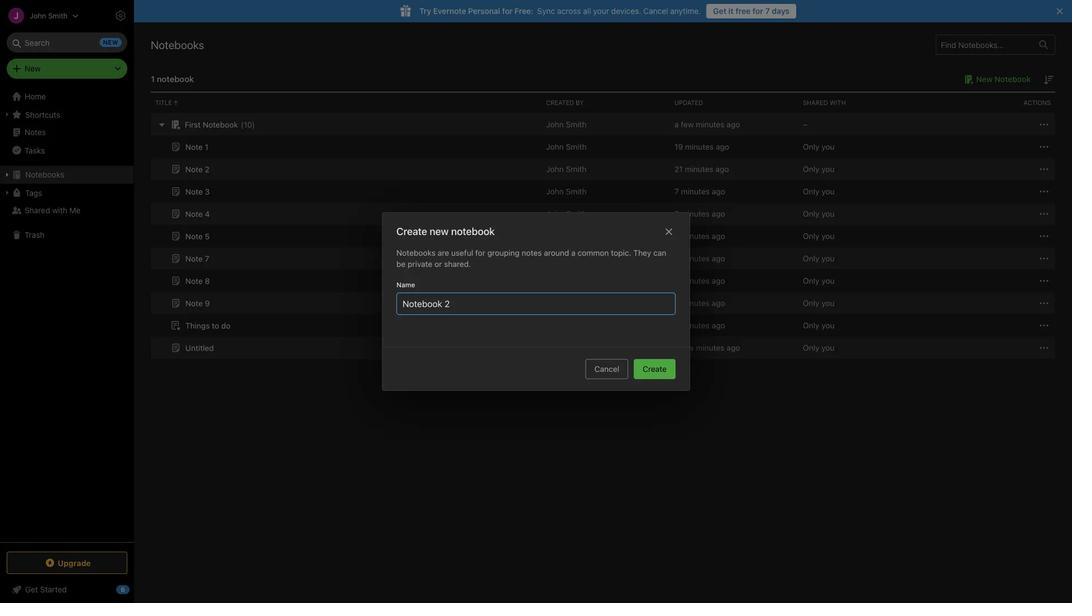 Task type: describe. For each thing, give the bounding box(es) containing it.
ago for note 8
[[712, 276, 726, 285]]

things
[[185, 321, 210, 330]]

note 9 row
[[151, 292, 1056, 315]]

things to do
[[185, 321, 231, 330]]

note 1 button
[[169, 140, 208, 154]]

john for 3
[[546, 187, 564, 196]]

to
[[212, 321, 219, 330]]

minutes inside first notebook row
[[696, 120, 725, 129]]

19
[[675, 142, 683, 151]]

7 minutes ago for note 9
[[675, 299, 726, 308]]

minutes for note 3
[[681, 187, 710, 196]]

cell for things to do
[[542, 315, 670, 337]]

first
[[185, 120, 201, 129]]

7 minutes ago for note 4
[[675, 209, 726, 218]]

you for 1
[[822, 142, 835, 151]]

create button
[[634, 359, 676, 379]]

shortcuts
[[25, 110, 60, 119]]

or
[[435, 259, 442, 269]]

shared with me link
[[0, 202, 134, 220]]

free
[[736, 6, 751, 16]]

0 vertical spatial notebooks
[[151, 38, 204, 51]]

around
[[544, 248, 569, 258]]

you for 2
[[822, 165, 835, 174]]

8
[[205, 276, 210, 286]]

updated button
[[670, 93, 799, 113]]

only you inside 'untitled' row
[[803, 343, 835, 353]]

minutes for note 1
[[685, 142, 714, 151]]

ago for note 5
[[712, 232, 726, 241]]

first notebook ( 10 )
[[185, 120, 255, 129]]

note 8 row
[[151, 270, 1056, 292]]

new
[[430, 225, 449, 237]]

note 7 row
[[151, 247, 1056, 270]]

you inside 'untitled' row
[[822, 343, 835, 353]]

smith for 4
[[566, 209, 587, 218]]

only you for 8
[[803, 276, 835, 285]]

note for note 8
[[185, 276, 203, 286]]

note 9 button
[[169, 297, 210, 310]]

with
[[52, 206, 67, 215]]

home link
[[0, 88, 134, 106]]

7 for note 3
[[675, 187, 679, 196]]

things to do button
[[169, 319, 231, 332]]

all
[[583, 6, 591, 16]]

title button
[[151, 93, 542, 113]]

3
[[205, 187, 210, 196]]

trash link
[[0, 226, 134, 244]]

note 3
[[185, 187, 210, 196]]

create for create
[[643, 365, 667, 374]]

smith inside first notebook row
[[566, 120, 587, 129]]

ago for note 9
[[712, 299, 726, 308]]

you for 3
[[822, 187, 835, 196]]

anytime.
[[671, 6, 701, 16]]

1 inside "note 1" button
[[205, 142, 208, 152]]

ago inside first notebook row
[[727, 120, 740, 129]]

a few minutes ago for –
[[675, 120, 740, 129]]

(
[[241, 120, 244, 129]]

7 minutes ago for note 8
[[675, 276, 726, 285]]

notes
[[25, 128, 46, 137]]

created
[[546, 99, 574, 106]]

note 9
[[185, 299, 210, 308]]

a for –
[[675, 120, 679, 129]]

upgrade
[[58, 558, 91, 568]]

note 5 row
[[151, 225, 1056, 247]]

note 2
[[185, 165, 210, 174]]

untitled row
[[151, 337, 1056, 359]]

only for 2
[[803, 165, 820, 174]]

first notebook row
[[151, 113, 1056, 136]]

me
[[69, 206, 81, 215]]

minutes for note 2
[[685, 165, 714, 174]]

for for 7
[[753, 6, 764, 16]]

shared with me
[[25, 206, 81, 215]]

notebook for new
[[995, 75, 1031, 84]]

name
[[397, 281, 415, 289]]

settings image
[[114, 9, 127, 22]]

do
[[221, 321, 231, 330]]

a for only you
[[675, 343, 679, 353]]

your
[[593, 6, 609, 16]]

ago inside 'untitled' row
[[727, 343, 740, 353]]

only you for 3
[[803, 187, 835, 196]]

for for grouping
[[476, 248, 486, 258]]

note for note 1
[[185, 142, 203, 152]]

7 for note 5
[[675, 232, 679, 241]]

note 1 row
[[151, 136, 1056, 158]]

few for only you
[[681, 343, 694, 353]]

note 7 button
[[169, 252, 209, 265]]

minutes for note 5
[[681, 232, 710, 241]]

7 for note 7
[[675, 254, 679, 263]]

shared
[[25, 206, 50, 215]]

john smith for 3
[[546, 187, 587, 196]]

they
[[634, 248, 652, 258]]

minutes for note 4
[[681, 209, 710, 218]]

1 vertical spatial notebook
[[451, 225, 495, 237]]

upgrade button
[[7, 552, 127, 574]]

only for to
[[803, 321, 820, 330]]

note 8
[[185, 276, 210, 286]]

updated
[[675, 99, 703, 106]]

john smith for 1
[[546, 142, 587, 151]]

you for 8
[[822, 276, 835, 285]]

only you for to
[[803, 321, 835, 330]]

by
[[576, 99, 584, 106]]

try
[[420, 6, 431, 16]]

evernote
[[433, 6, 466, 16]]

note for note 9
[[185, 299, 203, 308]]

note 1
[[185, 142, 208, 152]]

john for 7
[[546, 254, 564, 263]]

5
[[205, 232, 210, 241]]

only you for 5
[[803, 232, 835, 241]]

create for create new notebook
[[397, 225, 427, 237]]

1 notebook
[[151, 74, 194, 84]]

cell for note 8
[[542, 270, 670, 292]]

shortcuts button
[[0, 106, 134, 123]]

john for 2
[[546, 165, 564, 174]]

tasks button
[[0, 141, 134, 159]]

note 4 button
[[169, 207, 210, 221]]

new button
[[7, 59, 127, 79]]

7 for note 4
[[675, 209, 679, 218]]

tags button
[[0, 184, 134, 202]]

only for 9
[[803, 299, 820, 308]]



Task type: locate. For each thing, give the bounding box(es) containing it.
None search field
[[15, 32, 120, 53]]

only for 8
[[803, 276, 820, 285]]

8 only from the top
[[803, 299, 820, 308]]

untitled button
[[169, 341, 214, 355]]

only inside things to do row
[[803, 321, 820, 330]]

0 vertical spatial new
[[25, 64, 41, 73]]

smith
[[566, 120, 587, 129], [566, 142, 587, 151], [566, 165, 587, 174], [566, 187, 587, 196], [566, 209, 587, 218], [566, 254, 587, 263], [566, 343, 587, 353]]

notebooks are useful for grouping notes around a common topic. they can be private or shared.
[[397, 248, 667, 269]]

across
[[557, 6, 581, 16]]

7 minutes ago for things to do
[[675, 321, 726, 330]]

2 cell from the top
[[542, 292, 670, 315]]

6 only from the top
[[803, 254, 820, 263]]

5 7 minutes ago from the top
[[675, 276, 726, 285]]

0 vertical spatial create
[[397, 225, 427, 237]]

note inside button
[[185, 276, 203, 286]]

ago inside note 7 row
[[712, 254, 726, 263]]

get
[[713, 6, 727, 16]]

it
[[729, 6, 734, 16]]

only
[[803, 142, 820, 151], [803, 165, 820, 174], [803, 187, 820, 196], [803, 209, 820, 218], [803, 232, 820, 241], [803, 254, 820, 263], [803, 276, 820, 285], [803, 299, 820, 308], [803, 321, 820, 330], [803, 343, 820, 353]]

tree
[[0, 88, 134, 542]]

notebooks link
[[0, 166, 134, 184]]

minutes inside note 7 row
[[681, 254, 710, 263]]

only you inside things to do row
[[803, 321, 835, 330]]

a few minutes ago inside first notebook row
[[675, 120, 740, 129]]

note inside row
[[185, 232, 203, 241]]

notebook inside row
[[203, 120, 238, 129]]

john smith for 2
[[546, 165, 587, 174]]

only for 5
[[803, 232, 820, 241]]

0 horizontal spatial notebooks
[[25, 170, 64, 179]]

a few minutes ago inside 'untitled' row
[[675, 343, 740, 353]]

free:
[[515, 6, 534, 16]]

only inside note 9 row
[[803, 299, 820, 308]]

2 note from the top
[[185, 165, 203, 174]]

4 you from the top
[[822, 209, 835, 218]]

note 4 row
[[151, 203, 1056, 225]]

ago for note 1
[[716, 142, 730, 151]]

3 smith from the top
[[566, 165, 587, 174]]

notebook
[[157, 74, 194, 84], [451, 225, 495, 237]]

1 vertical spatial notebooks
[[25, 170, 64, 179]]

note for note 7
[[185, 254, 203, 263]]

for left free:
[[502, 6, 513, 16]]

ago for note 7
[[712, 254, 726, 263]]

be
[[397, 259, 406, 269]]

note for note 4
[[185, 209, 203, 219]]

7 you from the top
[[822, 276, 835, 285]]

john smith down note 2 "row"
[[546, 187, 587, 196]]

7 inside note 9 row
[[675, 299, 679, 308]]

0 vertical spatial few
[[681, 120, 694, 129]]

note down first
[[185, 142, 203, 152]]

a up 19
[[675, 120, 679, 129]]

1 horizontal spatial notebooks
[[151, 38, 204, 51]]

you inside note 7 row
[[822, 254, 835, 263]]

4 only you from the top
[[803, 209, 835, 218]]

john smith for 4
[[546, 209, 587, 218]]

7 only from the top
[[803, 276, 820, 285]]

new for new notebook
[[977, 75, 993, 84]]

things to do row
[[151, 315, 1056, 337]]

notebooks element
[[134, 22, 1073, 603]]

minutes inside things to do row
[[681, 321, 710, 330]]

2 smith from the top
[[566, 142, 587, 151]]

minutes for things to do
[[681, 321, 710, 330]]

note inside button
[[185, 165, 203, 174]]

minutes for note 8
[[681, 276, 710, 285]]

notebooks inside 'notebooks are useful for grouping notes around a common topic. they can be private or shared.'
[[397, 248, 436, 258]]

2 horizontal spatial for
[[753, 6, 764, 16]]

cancel right "devices."
[[644, 6, 668, 16]]

smith inside note 4 row
[[566, 209, 587, 218]]

1 few from the top
[[681, 120, 694, 129]]

4 only from the top
[[803, 209, 820, 218]]

ago inside things to do row
[[712, 321, 726, 330]]

for for free:
[[502, 6, 513, 16]]

smith down note 5 row
[[566, 254, 587, 263]]

a right "around"
[[572, 248, 576, 258]]

4 7 minutes ago from the top
[[675, 254, 726, 263]]

notes link
[[0, 123, 134, 141]]

7 inside note 4 row
[[675, 209, 679, 218]]

0 vertical spatial a few minutes ago
[[675, 120, 740, 129]]

7 for note 8
[[675, 276, 679, 285]]

ago
[[727, 120, 740, 129], [716, 142, 730, 151], [716, 165, 729, 174], [712, 187, 726, 196], [712, 209, 726, 218], [712, 232, 726, 241], [712, 254, 726, 263], [712, 276, 726, 285], [712, 299, 726, 308], [712, 321, 726, 330], [727, 343, 740, 353]]

6 john from the top
[[546, 254, 564, 263]]

4 john smith from the top
[[546, 187, 587, 196]]

note for note 2
[[185, 165, 203, 174]]

3 note from the top
[[185, 187, 203, 196]]

row group inside 'notebooks' element
[[151, 113, 1056, 359]]

smith inside 'untitled' row
[[566, 343, 587, 353]]

)
[[252, 120, 255, 129]]

a few minutes ago for only you
[[675, 343, 740, 353]]

0 horizontal spatial cancel
[[595, 365, 620, 374]]

ago inside note 4 row
[[712, 209, 726, 218]]

7 john smith from the top
[[546, 343, 587, 353]]

john smith inside note 4 row
[[546, 209, 587, 218]]

7 minutes ago for note 5
[[675, 232, 726, 241]]

10 you from the top
[[822, 343, 835, 353]]

only you inside note 7 row
[[803, 254, 835, 263]]

notes
[[522, 248, 542, 258]]

john inside note 4 row
[[546, 209, 564, 218]]

only you inside note 9 row
[[803, 299, 835, 308]]

0 horizontal spatial 1
[[151, 74, 155, 84]]

note 2 button
[[169, 163, 210, 176]]

1 john smith from the top
[[546, 120, 587, 129]]

for right useful
[[476, 248, 486, 258]]

ago for note 3
[[712, 187, 726, 196]]

5 john from the top
[[546, 209, 564, 218]]

create inside button
[[643, 365, 667, 374]]

expand notebooks image
[[3, 170, 12, 179]]

john for 4
[[546, 209, 564, 218]]

7 minutes ago inside note 4 row
[[675, 209, 726, 218]]

few inside first notebook row
[[681, 120, 694, 129]]

5 only you from the top
[[803, 232, 835, 241]]

only you for 2
[[803, 165, 835, 174]]

trash
[[25, 230, 45, 240]]

1 smith from the top
[[566, 120, 587, 129]]

minutes inside note 2 "row"
[[685, 165, 714, 174]]

only inside note 1 row
[[803, 142, 820, 151]]

6 john smith from the top
[[546, 254, 587, 263]]

smith for 7
[[566, 254, 587, 263]]

you inside note 1 row
[[822, 142, 835, 151]]

Find Notebooks… text field
[[937, 36, 1033, 54]]

create right the cancel button at the right of page
[[643, 365, 667, 374]]

1 vertical spatial create
[[643, 365, 667, 374]]

5 note from the top
[[185, 232, 203, 241]]

john inside note 3 row
[[546, 187, 564, 196]]

1 a few minutes ago from the top
[[675, 120, 740, 129]]

ago for note 2
[[716, 165, 729, 174]]

9 only you from the top
[[803, 321, 835, 330]]

1
[[151, 74, 155, 84], [205, 142, 208, 152]]

6 you from the top
[[822, 254, 835, 263]]

john inside first notebook row
[[546, 120, 564, 129]]

3 7 minutes ago from the top
[[675, 232, 726, 241]]

notebook left '('
[[203, 120, 238, 129]]

3 you from the top
[[822, 187, 835, 196]]

smith down things to do row
[[566, 343, 587, 353]]

get it free for 7 days button
[[707, 4, 797, 18]]

7 smith from the top
[[566, 343, 587, 353]]

1 vertical spatial new
[[977, 75, 993, 84]]

1 vertical spatial few
[[681, 343, 694, 353]]

you inside note 2 "row"
[[822, 165, 835, 174]]

minutes
[[696, 120, 725, 129], [685, 142, 714, 151], [685, 165, 714, 174], [681, 187, 710, 196], [681, 209, 710, 218], [681, 232, 710, 241], [681, 254, 710, 263], [681, 276, 710, 285], [681, 299, 710, 308], [681, 321, 710, 330], [696, 343, 725, 353]]

smith down note 1 row in the top of the page
[[566, 165, 587, 174]]

personal
[[468, 6, 500, 16]]

7 only you from the top
[[803, 276, 835, 285]]

john
[[546, 120, 564, 129], [546, 142, 564, 151], [546, 165, 564, 174], [546, 187, 564, 196], [546, 209, 564, 218], [546, 254, 564, 263], [546, 343, 564, 353]]

smith for 2
[[566, 165, 587, 174]]

note down note 5
[[185, 254, 203, 263]]

for inside button
[[753, 6, 764, 16]]

1 john from the top
[[546, 120, 564, 129]]

note 2 row
[[151, 158, 1056, 180]]

john smith
[[546, 120, 587, 129], [546, 142, 587, 151], [546, 165, 587, 174], [546, 187, 587, 196], [546, 209, 587, 218], [546, 254, 587, 263], [546, 343, 587, 353]]

note left 5
[[185, 232, 203, 241]]

7 minutes ago inside things to do row
[[675, 321, 726, 330]]

a inside 'untitled' row
[[675, 343, 679, 353]]

2 7 minutes ago from the top
[[675, 209, 726, 218]]

notebooks up the tags
[[25, 170, 64, 179]]

common
[[578, 248, 609, 258]]

topic.
[[611, 248, 632, 258]]

cancel button
[[586, 359, 628, 379]]

get it free for 7 days
[[713, 6, 790, 16]]

note 5 button
[[169, 230, 210, 243]]

2 only from the top
[[803, 165, 820, 174]]

note 3 row
[[151, 180, 1056, 203]]

2 john smith from the top
[[546, 142, 587, 151]]

row group containing john smith
[[151, 113, 1056, 359]]

only you inside note 1 row
[[803, 142, 835, 151]]

only inside note 8 row
[[803, 276, 820, 285]]

2 few from the top
[[681, 343, 694, 353]]

notebook for first
[[203, 120, 238, 129]]

0 horizontal spatial create
[[397, 225, 427, 237]]

1 vertical spatial cancel
[[595, 365, 620, 374]]

john smith down things to do row
[[546, 343, 587, 353]]

only inside note 7 row
[[803, 254, 820, 263]]

6 note from the top
[[185, 254, 203, 263]]

john inside note 7 row
[[546, 254, 564, 263]]

0 horizontal spatial for
[[476, 248, 486, 258]]

1 vertical spatial 1
[[205, 142, 208, 152]]

3 only you from the top
[[803, 187, 835, 196]]

2 john from the top
[[546, 142, 564, 151]]

2 you from the top
[[822, 165, 835, 174]]

minutes inside note 4 row
[[681, 209, 710, 218]]

minutes for note 7
[[681, 254, 710, 263]]

2
[[205, 165, 210, 174]]

8 note from the top
[[185, 299, 203, 308]]

devices.
[[612, 6, 641, 16]]

arrow image
[[155, 118, 169, 131]]

tasks
[[25, 146, 45, 155]]

few for –
[[681, 120, 694, 129]]

notebooks up the 1 notebook
[[151, 38, 204, 51]]

you inside note 9 row
[[822, 299, 835, 308]]

for right the free at the right top of page
[[753, 6, 764, 16]]

close image
[[663, 225, 676, 238]]

smith down first notebook row
[[566, 142, 587, 151]]

you for 9
[[822, 299, 835, 308]]

ago inside note 9 row
[[712, 299, 726, 308]]

1 horizontal spatial new
[[977, 75, 993, 84]]

new notebook button
[[961, 73, 1031, 86]]

10
[[244, 120, 252, 129]]

sync
[[538, 6, 555, 16]]

1 only from the top
[[803, 142, 820, 151]]

cell down note 7 row
[[542, 292, 670, 315]]

you inside note 4 row
[[822, 209, 835, 218]]

2 vertical spatial notebooks
[[397, 248, 436, 258]]

5 smith from the top
[[566, 209, 587, 218]]

note for note 5
[[185, 232, 203, 241]]

expand tags image
[[3, 188, 12, 197]]

9 only from the top
[[803, 321, 820, 330]]

5 you from the top
[[822, 232, 835, 241]]

note left 4
[[185, 209, 203, 219]]

1 vertical spatial notebook
[[203, 120, 238, 129]]

cell for note 9
[[542, 292, 670, 315]]

only you inside note 8 row
[[803, 276, 835, 285]]

note left 2
[[185, 165, 203, 174]]

4 smith from the top
[[566, 187, 587, 196]]

3 only from the top
[[803, 187, 820, 196]]

cell down common
[[542, 270, 670, 292]]

john smith inside note 1 row
[[546, 142, 587, 151]]

ago for note 4
[[712, 209, 726, 218]]

john smith inside 'untitled' row
[[546, 343, 587, 353]]

you inside note 3 row
[[822, 187, 835, 196]]

smith inside note 3 row
[[566, 187, 587, 196]]

6 7 minutes ago from the top
[[675, 299, 726, 308]]

7 inside things to do row
[[675, 321, 679, 330]]

tree containing home
[[0, 88, 134, 542]]

john inside note 2 "row"
[[546, 165, 564, 174]]

note 3 button
[[169, 185, 210, 198]]

9
[[205, 299, 210, 308]]

1 note from the top
[[185, 142, 203, 152]]

–
[[803, 120, 808, 129]]

smith down note 2 "row"
[[566, 187, 587, 196]]

only for 7
[[803, 254, 820, 263]]

2 horizontal spatial notebooks
[[397, 248, 436, 258]]

shared with
[[803, 99, 846, 106]]

minutes inside note 9 row
[[681, 299, 710, 308]]

cell
[[542, 270, 670, 292], [542, 292, 670, 315], [542, 315, 670, 337]]

1 horizontal spatial create
[[643, 365, 667, 374]]

smith for 1
[[566, 142, 587, 151]]

only for 4
[[803, 209, 820, 218]]

minutes inside note 3 row
[[681, 187, 710, 196]]

3 john from the top
[[546, 165, 564, 174]]

10 only from the top
[[803, 343, 820, 353]]

new for new
[[25, 64, 41, 73]]

cancel inside the cancel button
[[595, 365, 620, 374]]

6 smith from the top
[[566, 254, 587, 263]]

note 5
[[185, 232, 210, 241]]

1 vertical spatial a
[[572, 248, 576, 258]]

with
[[830, 99, 846, 106]]

7 minutes ago
[[675, 187, 726, 196], [675, 209, 726, 218], [675, 232, 726, 241], [675, 254, 726, 263], [675, 276, 726, 285], [675, 299, 726, 308], [675, 321, 726, 330]]

ago inside note 3 row
[[712, 187, 726, 196]]

note 4
[[185, 209, 210, 219]]

notebooks
[[151, 38, 204, 51], [25, 170, 64, 179], [397, 248, 436, 258]]

john smith inside note 7 row
[[546, 254, 587, 263]]

shared.
[[444, 259, 471, 269]]

5 only from the top
[[803, 232, 820, 241]]

7 minutes ago inside note 3 row
[[675, 187, 726, 196]]

7 minutes ago for note 3
[[675, 187, 726, 196]]

7 inside note 3 row
[[675, 187, 679, 196]]

only you inside note 5 row
[[803, 232, 835, 241]]

notebook inside button
[[995, 75, 1031, 84]]

9 you from the top
[[822, 321, 835, 330]]

minutes inside note 5 row
[[681, 232, 710, 241]]

only you for 9
[[803, 299, 835, 308]]

you for to
[[822, 321, 835, 330]]

0 vertical spatial cancel
[[644, 6, 668, 16]]

7 inside note 5 row
[[675, 232, 679, 241]]

note left 3
[[185, 187, 203, 196]]

19 minutes ago
[[675, 142, 730, 151]]

only inside note 4 row
[[803, 209, 820, 218]]

minutes inside note 1 row
[[685, 142, 714, 151]]

john smith inside first notebook row
[[546, 120, 587, 129]]

notebooks up private
[[397, 248, 436, 258]]

1 horizontal spatial notebook
[[451, 225, 495, 237]]

tags
[[25, 188, 42, 197]]

few
[[681, 120, 694, 129], [681, 343, 694, 353]]

actions button
[[927, 93, 1056, 113]]

only you inside note 3 row
[[803, 187, 835, 196]]

you inside things to do row
[[822, 321, 835, 330]]

home
[[25, 92, 46, 101]]

john for 1
[[546, 142, 564, 151]]

note for note 3
[[185, 187, 203, 196]]

minutes inside note 8 row
[[681, 276, 710, 285]]

a few minutes ago
[[675, 120, 740, 129], [675, 343, 740, 353]]

0 horizontal spatial notebook
[[203, 120, 238, 129]]

new notebook
[[977, 75, 1031, 84]]

john smith up "around"
[[546, 209, 587, 218]]

untitled
[[185, 343, 214, 353]]

minutes inside 'untitled' row
[[696, 343, 725, 353]]

new up home
[[25, 64, 41, 73]]

7 note from the top
[[185, 276, 203, 286]]

5 john smith from the top
[[546, 209, 587, 218]]

2 a few minutes ago from the top
[[675, 343, 740, 353]]

smith for 3
[[566, 187, 587, 196]]

4 john from the top
[[546, 187, 564, 196]]

4
[[205, 209, 210, 219]]

notebook up useful
[[451, 225, 495, 237]]

new up actions button
[[977, 75, 993, 84]]

1 horizontal spatial 1
[[205, 142, 208, 152]]

you inside note 5 row
[[822, 232, 835, 241]]

note
[[185, 142, 203, 152], [185, 165, 203, 174], [185, 187, 203, 196], [185, 209, 203, 219], [185, 232, 203, 241], [185, 254, 203, 263], [185, 276, 203, 286], [185, 299, 203, 308]]

for inside 'notebooks are useful for grouping notes around a common topic. they can be private or shared.'
[[476, 248, 486, 258]]

7 john from the top
[[546, 343, 564, 353]]

new inside button
[[977, 75, 993, 84]]

smith down note 3 row
[[566, 209, 587, 218]]

Name text field
[[402, 293, 671, 315]]

8 only you from the top
[[803, 299, 835, 308]]

3 john smith from the top
[[546, 165, 587, 174]]

1 horizontal spatial cancel
[[644, 6, 668, 16]]

create left new
[[397, 225, 427, 237]]

note left 9
[[185, 299, 203, 308]]

only inside note 3 row
[[803, 187, 820, 196]]

4 note from the top
[[185, 209, 203, 219]]

john smith inside note 2 "row"
[[546, 165, 587, 174]]

7 inside note 8 row
[[675, 276, 679, 285]]

you for 4
[[822, 209, 835, 218]]

note 8 button
[[169, 274, 210, 288]]

row group
[[151, 113, 1056, 359]]

cancel down 'untitled' row
[[595, 365, 620, 374]]

actions
[[1024, 99, 1051, 106]]

Search text field
[[15, 32, 120, 53]]

smith down the by
[[566, 120, 587, 129]]

2 only you from the top
[[803, 165, 835, 174]]

1 horizontal spatial for
[[502, 6, 513, 16]]

7 7 minutes ago from the top
[[675, 321, 726, 330]]

you for 7
[[822, 254, 835, 263]]

0 horizontal spatial notebook
[[157, 74, 194, 84]]

7 minutes ago inside note 8 row
[[675, 276, 726, 285]]

you inside note 8 row
[[822, 276, 835, 285]]

7 for things to do
[[675, 321, 679, 330]]

shared
[[803, 99, 828, 106]]

john inside 'untitled' row
[[546, 343, 564, 353]]

create new notebook
[[397, 225, 495, 237]]

only you for 4
[[803, 209, 835, 218]]

0 vertical spatial 1
[[151, 74, 155, 84]]

ago for things to do
[[712, 321, 726, 330]]

created by
[[546, 99, 584, 106]]

7 minutes ago inside note 9 row
[[675, 299, 726, 308]]

you
[[822, 142, 835, 151], [822, 165, 835, 174], [822, 187, 835, 196], [822, 209, 835, 218], [822, 232, 835, 241], [822, 254, 835, 263], [822, 276, 835, 285], [822, 299, 835, 308], [822, 321, 835, 330], [822, 343, 835, 353]]

0 horizontal spatial new
[[25, 64, 41, 73]]

1 horizontal spatial notebook
[[995, 75, 1031, 84]]

8 you from the top
[[822, 299, 835, 308]]

0 vertical spatial notebook
[[157, 74, 194, 84]]

ago inside note 8 row
[[712, 276, 726, 285]]

john smith for 7
[[546, 254, 587, 263]]

only you inside note 4 row
[[803, 209, 835, 218]]

ago inside note 2 "row"
[[716, 165, 729, 174]]

note 7
[[185, 254, 209, 263]]

6 only you from the top
[[803, 254, 835, 263]]

only for 3
[[803, 187, 820, 196]]

days
[[772, 6, 790, 16]]

only you for 7
[[803, 254, 835, 263]]

notebook up actions button
[[995, 75, 1031, 84]]

7 for note 9
[[675, 299, 679, 308]]

you for 5
[[822, 232, 835, 241]]

2 vertical spatial a
[[675, 343, 679, 353]]

note left 8
[[185, 276, 203, 286]]

smith inside note 7 row
[[566, 254, 587, 263]]

john smith right 'notes'
[[546, 254, 587, 263]]

only inside 'untitled' row
[[803, 343, 820, 353]]

7 minutes ago for note 7
[[675, 254, 726, 263]]

john smith down note 1 row in the top of the page
[[546, 165, 587, 174]]

1 vertical spatial a few minutes ago
[[675, 343, 740, 353]]

a inside 'notebooks are useful for grouping notes around a common topic. they can be private or shared.'
[[572, 248, 576, 258]]

are
[[438, 248, 449, 258]]

21 minutes ago
[[675, 165, 729, 174]]

0 vertical spatial a
[[675, 120, 679, 129]]

new inside popup button
[[25, 64, 41, 73]]

only inside note 2 "row"
[[803, 165, 820, 174]]

3 cell from the top
[[542, 315, 670, 337]]

cell up the cancel button at the right of page
[[542, 315, 670, 337]]

only you inside note 2 "row"
[[803, 165, 835, 174]]

1 7 minutes ago from the top
[[675, 187, 726, 196]]

1 you from the top
[[822, 142, 835, 151]]

only for 1
[[803, 142, 820, 151]]

1 only you from the top
[[803, 142, 835, 151]]

try evernote personal for free: sync across all your devices. cancel anytime.
[[420, 6, 701, 16]]

21
[[675, 165, 683, 174]]

a inside first notebook row
[[675, 120, 679, 129]]

10 only you from the top
[[803, 343, 835, 353]]

ago inside note 5 row
[[712, 232, 726, 241]]

notebook up title
[[157, 74, 194, 84]]

0 vertical spatial notebook
[[995, 75, 1031, 84]]

minutes for note 9
[[681, 299, 710, 308]]

john smith down 'created by'
[[546, 120, 587, 129]]

only you for 1
[[803, 142, 835, 151]]

1 cell from the top
[[542, 270, 670, 292]]

smith inside note 1 row
[[566, 142, 587, 151]]

john smith down first notebook row
[[546, 142, 587, 151]]

a
[[675, 120, 679, 129], [572, 248, 576, 258], [675, 343, 679, 353]]

7 minutes ago inside note 5 row
[[675, 232, 726, 241]]

title
[[155, 99, 172, 106]]

a up the create button
[[675, 343, 679, 353]]

useful
[[451, 248, 473, 258]]



Task type: vqa. For each thing, say whether or not it's contained in the screenshot.


